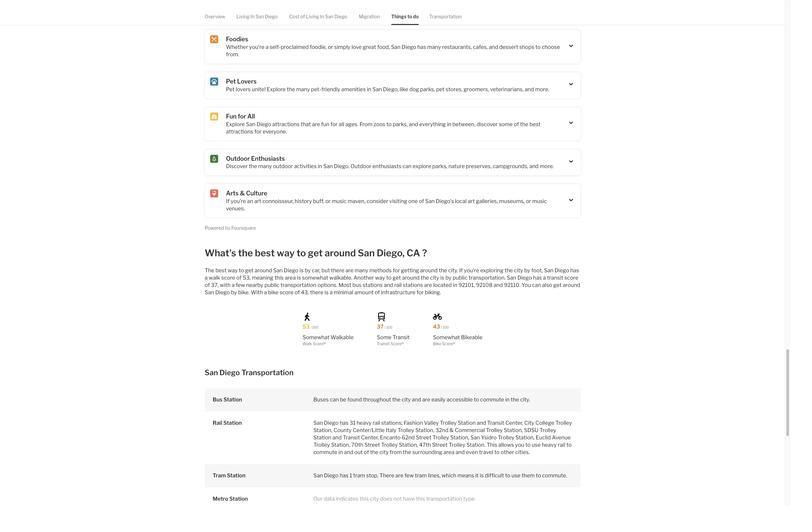 Task type: locate. For each thing, give the bounding box(es) containing it.
0 horizontal spatial commute
[[314, 450, 337, 456]]

difficult
[[485, 473, 504, 479]]

/ inside 43 / 100
[[441, 326, 442, 330]]

outdoor right diego.
[[351, 163, 372, 170]]

/
[[311, 326, 312, 330], [385, 326, 386, 330], [441, 326, 442, 330]]

can for city.
[[330, 397, 339, 403]]

1 art from the left
[[254, 198, 261, 205]]

if inside the if you're exploring the city by foot, san diego has a walk score of 53, meaning this area is somewhat walkable.
[[459, 268, 463, 274]]

100 for 43
[[443, 326, 449, 330]]

0 vertical spatial pet
[[226, 78, 236, 85]]

1 horizontal spatial there
[[331, 268, 345, 274]]

one
[[409, 198, 418, 205]]

to down this
[[495, 450, 500, 456]]

0 vertical spatial city.
[[448, 268, 458, 274]]

0 horizontal spatial can
[[330, 397, 339, 403]]

0 vertical spatial more.
[[535, 86, 550, 93]]

score right bike
[[280, 290, 294, 296]]

0 horizontal spatial 100
[[312, 326, 319, 330]]

rail down the avenue
[[558, 442, 566, 449]]

is
[[300, 268, 304, 274], [297, 275, 301, 281], [441, 275, 445, 281], [325, 290, 329, 296], [480, 473, 484, 479]]

score down some
[[391, 342, 402, 347]]

transit right some
[[393, 335, 410, 341]]

0 vertical spatial heavy
[[357, 420, 372, 427]]

activities
[[294, 163, 317, 170]]

nearby
[[246, 282, 263, 289]]

2 ® from the left
[[402, 342, 404, 347]]

1 horizontal spatial art
[[468, 198, 475, 205]]

3 / from the left
[[441, 326, 442, 330]]

2 vertical spatial parks,
[[433, 163, 448, 170]]

the inside the if you're exploring the city by foot, san diego has a walk score of 53, meaning this area is somewhat walkable.
[[505, 268, 513, 274]]

explore
[[267, 86, 286, 93], [226, 121, 245, 127]]

and right cafes,
[[489, 44, 498, 50]]

0 horizontal spatial stations
[[363, 282, 383, 289]]

0 vertical spatial rail
[[394, 282, 402, 289]]

in inside fun for all explore san diego attractions that are fun for all ages. from zoos to parks, and everything in between, discover some of the best attractions for everyone.
[[447, 121, 452, 127]]

can left explore
[[403, 163, 412, 170]]

1 horizontal spatial ®
[[402, 342, 404, 347]]

to right you
[[526, 442, 531, 449]]

2 / from the left
[[385, 326, 386, 330]]

2 horizontal spatial score
[[565, 275, 579, 281]]

way inside another way to get around the city is by public transportation. san diego has a transit score of 37, with a few nearby public transportation options.
[[375, 275, 385, 281]]

rail up the "center/little"
[[373, 420, 380, 427]]

0 horizontal spatial attractions
[[226, 128, 253, 135]]

2 somewhat from the left
[[433, 335, 460, 341]]

this
[[275, 275, 284, 281], [360, 496, 369, 503], [416, 496, 425, 503]]

3 100 from the left
[[443, 326, 449, 330]]

score inside somewhat walkable walk score ®
[[313, 342, 324, 347]]

1 horizontal spatial center,
[[506, 420, 524, 427]]

1 / from the left
[[311, 326, 312, 330]]

0 horizontal spatial there
[[310, 290, 324, 296]]

station for our data indicates this city does not have this transportation type.
[[229, 496, 248, 503]]

public up bike
[[265, 282, 280, 289]]

100 inside 37 / 100
[[386, 326, 393, 330]]

2 in from the left
[[320, 14, 324, 19]]

1 horizontal spatial tram
[[415, 473, 427, 479]]

few
[[236, 282, 245, 289], [405, 473, 414, 479]]

cost
[[289, 14, 300, 19]]

1 vertical spatial best
[[255, 248, 275, 259]]

station for san diego has 1 tram stop. there are few tram lines, which means it is difficult to use them to commute.
[[227, 473, 246, 479]]

can right you
[[532, 282, 541, 289]]

buses
[[314, 397, 329, 403]]

data
[[324, 496, 335, 503]]

many inside "outdoor enthusiasts discover the many outdoor activities in san diego. outdoor enthusiasts can explore parks, nature preserves, campgrounds, and more."
[[258, 163, 272, 170]]

area left somewhat
[[285, 275, 296, 281]]

1 in from the left
[[251, 14, 255, 19]]

arts
[[226, 190, 239, 197]]

0 horizontal spatial somewhat
[[303, 335, 330, 341]]

0 horizontal spatial you're
[[231, 198, 246, 205]]

use inside san diego has 31 heavy rail stations; fashion valley trolley station and transit center, city college trolley station, county center/little italy trolley station, 32nd & commercial trolley station, sdsu trolley station and transit center, encanto 62nd street trolley station, san ysidro trolley station, euclid avenue trolley station, 70th street trolley station, 47th street trolley station. this allows you to use heavy rail to commute in and out of the city from the surrounding area and even travel to other cities.
[[532, 442, 541, 449]]

1 vertical spatial can
[[532, 282, 541, 289]]

of right 'one'
[[419, 198, 424, 205]]

100 inside 43 / 100
[[443, 326, 449, 330]]

dog
[[410, 86, 419, 93]]

2 vertical spatial best
[[216, 268, 227, 274]]

0 vertical spatial transportation
[[281, 282, 317, 289]]

outdoor up discover
[[226, 155, 250, 162]]

score for if you're exploring the city by foot, san diego has a walk score of 53, meaning this area is somewhat walkable.
[[221, 275, 235, 281]]

visiting
[[390, 198, 407, 205]]

® inside somewhat bikeable bike score ®
[[453, 342, 455, 347]]

by left car,
[[305, 268, 311, 274]]

/ for 53
[[311, 326, 312, 330]]

2 horizontal spatial ®
[[453, 342, 455, 347]]

3 score from the left
[[442, 342, 453, 347]]

area inside the if you're exploring the city by foot, san diego has a walk score of 53, meaning this area is somewhat walkable.
[[285, 275, 296, 281]]

somewhat inside somewhat walkable walk score ®
[[303, 335, 330, 341]]

san inside foodies whether you're a self-proclaimed foodie, or simply love great food, san diego has many restaurants, cafes, and dessert shops to choose from.
[[391, 44, 401, 50]]

best up the meaning
[[255, 248, 275, 259]]

sdsu
[[524, 428, 539, 434]]

in inside "outdoor enthusiasts discover the many outdoor activities in san diego. outdoor enthusiasts can explore parks, nature preserves, campgrounds, and more."
[[318, 163, 322, 170]]

has inside foodies whether you're a self-proclaimed foodie, or simply love great food, san diego has many restaurants, cafes, and dessert shops to choose from.
[[418, 44, 426, 50]]

commercial
[[455, 428, 485, 434]]

and left the everything
[[409, 121, 418, 127]]

of left 53,
[[236, 275, 242, 281]]

to up 53,
[[239, 268, 244, 274]]

san inside fun for all explore san diego attractions that are fun for all ages. from zoos to parks, and everything in between, discover some of the best attractions for everyone.
[[246, 121, 256, 127]]

this up bike
[[275, 275, 284, 281]]

parks, inside fun for all explore san diego attractions that are fun for all ages. from zoos to parks, and everything in between, discover some of the best attractions for everyone.
[[393, 121, 408, 127]]

car,
[[312, 268, 321, 274]]

few up bike.
[[236, 282, 245, 289]]

music left maven,
[[332, 198, 347, 205]]

1 horizontal spatial public
[[453, 275, 468, 281]]

center/little
[[353, 428, 385, 434]]

1 horizontal spatial commute
[[480, 397, 504, 403]]

options.
[[318, 282, 338, 289]]

shipwreck reef cafe
[[300, 12, 352, 19]]

can inside "outdoor enthusiasts discover the many outdoor activities in san diego. outdoor enthusiasts can explore parks, nature preserves, campgrounds, and more."
[[403, 163, 412, 170]]

you
[[522, 282, 531, 289]]

0 vertical spatial can
[[403, 163, 412, 170]]

to inside foodies whether you're a self-proclaimed foodie, or simply love great food, san diego has many restaurants, cafes, and dessert shops to choose from.
[[536, 44, 541, 50]]

to down the avenue
[[567, 442, 572, 449]]

0 horizontal spatial living
[[237, 14, 250, 19]]

1 horizontal spatial in
[[320, 14, 324, 19]]

city up most bus stations and rail stations are located in 92101, 92108 and 92110.
[[430, 275, 439, 281]]

diego inside the if you're exploring the city by foot, san diego has a walk score of 53, meaning this area is somewhat walkable.
[[555, 268, 569, 274]]

museums,
[[499, 198, 525, 205]]

attractions down fun
[[226, 128, 253, 135]]

has
[[418, 44, 426, 50], [571, 268, 579, 274], [533, 275, 542, 281], [340, 420, 349, 427], [340, 473, 349, 479]]

music
[[332, 198, 347, 205], [532, 198, 547, 205]]

tram right 1
[[353, 473, 365, 479]]

like
[[400, 86, 408, 93]]

a left self-
[[266, 44, 269, 50]]

city.
[[448, 268, 458, 274], [521, 397, 530, 403]]

1 vertical spatial public
[[265, 282, 280, 289]]

san inside the if you're exploring the city by foot, san diego has a walk score of 53, meaning this area is somewhat walkable.
[[544, 268, 554, 274]]

® inside some transit transit score ®
[[402, 342, 404, 347]]

city up 92110.
[[514, 268, 523, 274]]

and inside foodies whether you're a self-proclaimed foodie, or simply love great food, san diego has many restaurants, cafes, and dessert shops to choose from.
[[489, 44, 498, 50]]

1 horizontal spatial way
[[277, 248, 295, 259]]

commute inside san diego has 31 heavy rail stations; fashion valley trolley station and transit center, city college trolley station, county center/little italy trolley station, 32nd & commercial trolley station, sdsu trolley station and transit center, encanto 62nd street trolley station, san ysidro trolley station, euclid avenue trolley station, 70th street trolley station, 47th street trolley station. this allows you to use heavy rail to commute in and out of the city from the surrounding area and even travel to other cities.
[[314, 450, 337, 456]]

in inside 'cost of living in san diego' link
[[320, 14, 324, 19]]

use down euclid
[[532, 442, 541, 449]]

0 vertical spatial you're
[[249, 44, 265, 50]]

0 horizontal spatial way
[[228, 268, 238, 274]]

1 100 from the left
[[312, 326, 319, 330]]

art
[[254, 198, 261, 205], [468, 198, 475, 205]]

most bus stations and rail stations are located in 92101, 92108 and 92110.
[[339, 282, 522, 289]]

&
[[240, 190, 245, 197], [450, 428, 454, 434]]

center,
[[506, 420, 524, 427], [361, 435, 379, 441]]

and inside "outdoor enthusiasts discover the many outdoor activities in san diego. outdoor enthusiasts can explore parks, nature preserves, campgrounds, and more."
[[530, 163, 539, 170]]

2 horizontal spatial best
[[530, 121, 541, 127]]

1 vertical spatial way
[[228, 268, 238, 274]]

1 horizontal spatial stations
[[403, 282, 423, 289]]

0 horizontal spatial explore
[[226, 121, 245, 127]]

around up the meaning
[[255, 268, 272, 274]]

0 vertical spatial best
[[530, 121, 541, 127]]

0 vertical spatial if
[[226, 198, 230, 205]]

walk
[[303, 342, 312, 347]]

rail up infrastructure in the bottom of the page
[[394, 282, 402, 289]]

music right museums,
[[532, 198, 547, 205]]

0 horizontal spatial heavy
[[357, 420, 372, 427]]

1 horizontal spatial attractions
[[272, 121, 300, 127]]

for inside you can also get around san diego by bike. with a bike score of 43, there is a minimal amount of infrastructure for biking.
[[417, 290, 424, 296]]

2 horizontal spatial can
[[532, 282, 541, 289]]

this inside the if you're exploring the city by foot, san diego has a walk score of 53, meaning this area is somewhat walkable.
[[275, 275, 284, 281]]

32nd
[[436, 428, 449, 434]]

stations
[[363, 282, 383, 289], [403, 282, 423, 289]]

® inside somewhat walkable walk score ®
[[324, 342, 326, 347]]

bikeable
[[461, 335, 483, 341]]

1 vertical spatial commute
[[314, 450, 337, 456]]

& right 32nd
[[450, 428, 454, 434]]

amenities
[[342, 86, 366, 93]]

you're inside foodies whether you're a self-proclaimed foodie, or simply love great food, san diego has many restaurants, cafes, and dessert shops to choose from.
[[249, 44, 265, 50]]

city left the from
[[380, 450, 389, 456]]

100 for 53
[[312, 326, 319, 330]]

in left reef
[[320, 14, 324, 19]]

of inside san diego has 31 heavy rail stations; fashion valley trolley station and transit center, city college trolley station, county center/little italy trolley station, 32nd & commercial trolley station, sdsu trolley station and transit center, encanto 62nd street trolley station, san ysidro trolley station, euclid avenue trolley station, 70th street trolley station, 47th street trolley station. this allows you to use heavy rail to commute in and out of the city from the surrounding area and even travel to other cities.
[[364, 450, 369, 456]]

are left easily
[[422, 397, 430, 403]]

1 horizontal spatial music
[[532, 198, 547, 205]]

explore
[[413, 163, 431, 170]]

in
[[367, 86, 371, 93], [447, 121, 452, 127], [318, 163, 322, 170], [453, 282, 458, 289], [506, 397, 510, 403], [339, 450, 343, 456]]

fashion
[[404, 420, 423, 427]]

local
[[455, 198, 467, 205]]

transportation up 43,
[[281, 282, 317, 289]]

a
[[266, 44, 269, 50], [205, 275, 208, 281], [543, 275, 546, 281], [232, 282, 235, 289], [264, 290, 267, 296], [330, 290, 333, 296]]

get
[[308, 248, 323, 259], [245, 268, 254, 274], [393, 275, 401, 281], [554, 282, 562, 289]]

are up biking.
[[424, 282, 432, 289]]

0 vertical spatial public
[[453, 275, 468, 281]]

enthusiasts
[[373, 163, 402, 170]]

by up located
[[446, 275, 452, 281]]

in
[[251, 14, 255, 19], [320, 14, 324, 19]]

transit
[[393, 335, 410, 341], [377, 342, 390, 347], [487, 420, 505, 427], [343, 435, 360, 441]]

1 vertical spatial you're
[[231, 198, 246, 205]]

of left 37,
[[205, 282, 210, 289]]

get down 'transit'
[[554, 282, 562, 289]]

cities.
[[516, 450, 530, 456]]

heavy down euclid
[[542, 442, 557, 449]]

use
[[532, 442, 541, 449], [512, 473, 521, 479]]

art right the an
[[254, 198, 261, 205]]

of right some on the top of page
[[514, 121, 519, 127]]

2 pet from the top
[[226, 86, 235, 93]]

diego, up methods
[[377, 248, 405, 259]]

embracing peace statue
[[205, 12, 265, 19]]

1 somewhat from the left
[[303, 335, 330, 341]]

1 vertical spatial &
[[450, 428, 454, 434]]

0 horizontal spatial in
[[251, 14, 255, 19]]

parks, inside pet lovers pet lovers unite! explore the many pet-friendly amenities in san diego, like dog parks, pet stores, groomers, veterinarians, and more.
[[420, 86, 435, 93]]

1 horizontal spatial 100
[[386, 326, 393, 330]]

1 vertical spatial pet
[[226, 86, 235, 93]]

more.
[[535, 86, 550, 93], [540, 163, 554, 170]]

things
[[392, 14, 407, 19]]

0 horizontal spatial tram
[[353, 473, 365, 479]]

1 horizontal spatial transportation
[[427, 496, 462, 503]]

type.
[[464, 496, 476, 503]]

score inside the if you're exploring the city by foot, san diego has a walk score of 53, meaning this area is somewhat walkable.
[[221, 275, 235, 281]]

1 vertical spatial rail
[[373, 420, 380, 427]]

0 horizontal spatial score
[[313, 342, 324, 347]]

more. inside "outdoor enthusiasts discover the many outdoor activities in san diego. outdoor enthusiasts can explore parks, nature preserves, campgrounds, and more."
[[540, 163, 554, 170]]

score inside some transit transit score ®
[[391, 342, 402, 347]]

1 horizontal spatial best
[[255, 248, 275, 259]]

0 vertical spatial area
[[285, 275, 296, 281]]

can inside you can also get around san diego by bike. with a bike score of 43, there is a minimal amount of infrastructure for biking.
[[532, 282, 541, 289]]

city. up located
[[448, 268, 458, 274]]

many inside foodies whether you're a self-proclaimed foodie, or simply love great food, san diego has many restaurants, cafes, and dessert shops to choose from.
[[428, 44, 441, 50]]

stations up amount
[[363, 282, 383, 289]]

1 ® from the left
[[324, 342, 326, 347]]

score right walk
[[313, 342, 324, 347]]

2 living from the left
[[306, 14, 319, 19]]

1 horizontal spatial score
[[280, 290, 294, 296]]

0 horizontal spatial area
[[285, 275, 296, 281]]

0 vertical spatial &
[[240, 190, 245, 197]]

0 horizontal spatial transportation
[[242, 369, 294, 377]]

53
[[303, 324, 310, 330]]

art right "local"
[[468, 198, 475, 205]]

in right peace
[[251, 14, 255, 19]]

arts & culture if you're an art connoisseur, history buff, or music maven, consider visiting one of san diego's local art galleries, museums, or music venues.
[[226, 190, 547, 212]]

of inside the if you're exploring the city by foot, san diego has a walk score of 53, meaning this area is somewhat walkable.
[[236, 275, 242, 281]]

0 vertical spatial attractions
[[272, 121, 300, 127]]

0 horizontal spatial art
[[254, 198, 261, 205]]

to right 'zoos'
[[387, 121, 392, 127]]

1 horizontal spatial transportation
[[430, 14, 462, 19]]

/ for 37
[[385, 326, 386, 330]]

0 vertical spatial parks,
[[420, 86, 435, 93]]

best inside fun for all explore san diego attractions that are fun for all ages. from zoos to parks, and everything in between, discover some of the best attractions for everyone.
[[530, 121, 541, 127]]

center, left city in the bottom right of the page
[[506, 420, 524, 427]]

0 horizontal spatial transportation
[[281, 282, 317, 289]]

or
[[328, 44, 333, 50], [326, 198, 331, 205], [526, 198, 531, 205]]

that
[[301, 121, 311, 127]]

1 vertical spatial more.
[[540, 163, 554, 170]]

if down arts
[[226, 198, 230, 205]]

explore inside fun for all explore san diego attractions that are fun for all ages. from zoos to parks, and everything in between, discover some of the best attractions for everyone.
[[226, 121, 245, 127]]

to right accessible
[[474, 397, 479, 403]]

score inside you can also get around san diego by bike. with a bike score of 43, there is a minimal amount of infrastructure for biking.
[[280, 290, 294, 296]]

is inside the if you're exploring the city by foot, san diego has a walk score of 53, meaning this area is somewhat walkable.
[[297, 275, 301, 281]]

1 horizontal spatial use
[[532, 442, 541, 449]]

in inside living in san diego link
[[251, 14, 255, 19]]

bus station
[[213, 397, 242, 403]]

1 vertical spatial diego,
[[377, 248, 405, 259]]

tram left lines,
[[415, 473, 427, 479]]

cost of living in san diego link
[[289, 8, 347, 25]]

is up located
[[441, 275, 445, 281]]

has inside the if you're exploring the city by foot, san diego has a walk score of 53, meaning this area is somewhat walkable.
[[571, 268, 579, 274]]

city. up city in the bottom right of the page
[[521, 397, 530, 403]]

has inside san diego has 31 heavy rail stations; fashion valley trolley station and transit center, city college trolley station, county center/little italy trolley station, 32nd & commercial trolley station, sdsu trolley station and transit center, encanto 62nd street trolley station, san ysidro trolley station, euclid avenue trolley station, 70th street trolley station, 47th street trolley station. this allows you to use heavy rail to commute in and out of the city from the surrounding area and even travel to other cities.
[[340, 420, 349, 427]]

0 horizontal spatial street
[[365, 442, 380, 449]]

this right have at the bottom right
[[416, 496, 425, 503]]

many inside pet lovers pet lovers unite! explore the many pet-friendly amenities in san diego, like dog parks, pet stores, groomers, veterinarians, and more.
[[296, 86, 310, 93]]

score inside somewhat bikeable bike score ®
[[442, 342, 453, 347]]

score right the bike on the bottom of page
[[442, 342, 453, 347]]

100 inside 53 / 100
[[312, 326, 319, 330]]

easily
[[432, 397, 446, 403]]

by left foot,
[[525, 268, 531, 274]]

have
[[403, 496, 415, 503]]

/ right the 43 at the right bottom of the page
[[441, 326, 442, 330]]

& right arts
[[240, 190, 245, 197]]

parks, left nature
[[433, 163, 448, 170]]

score for transit
[[391, 342, 402, 347]]

commute down county
[[314, 450, 337, 456]]

diego, left the like
[[383, 86, 399, 93]]

transportation down the san diego has 1 tram stop. there are few tram lines, which means it is difficult to use them to commute.
[[427, 496, 462, 503]]

throughout
[[363, 397, 391, 403]]

2 100 from the left
[[386, 326, 393, 330]]

get up you can also get around san diego by bike. with a bike score of 43, there is a minimal amount of infrastructure for biking.
[[393, 275, 401, 281]]

there up walkable.
[[331, 268, 345, 274]]

get inside another way to get around the city is by public transportation. san diego has a transit score of 37, with a few nearby public transportation options.
[[393, 275, 401, 281]]

san diego has 31 heavy rail stations; fashion valley trolley station and transit center, city college trolley station, county center/little italy trolley station, 32nd & commercial trolley station, sdsu trolley station and transit center, encanto 62nd street trolley station, san ysidro trolley station, euclid avenue trolley station, 70th street trolley station, 47th street trolley station. this allows you to use heavy rail to commute in and out of the city from the surrounding area and even travel to other cities.
[[314, 420, 572, 456]]

all
[[247, 113, 255, 120]]

1 horizontal spatial area
[[444, 450, 455, 456]]

with
[[220, 282, 231, 289]]

you're left self-
[[249, 44, 265, 50]]

robb
[[395, 12, 409, 19]]

by left bike.
[[231, 290, 237, 296]]

and right veterinarians,
[[525, 86, 534, 93]]

1 score from the left
[[313, 342, 324, 347]]

1 horizontal spatial outdoor
[[351, 163, 372, 170]]

/ inside 37 / 100
[[385, 326, 386, 330]]

transit up ysidro
[[487, 420, 505, 427]]

consider
[[367, 198, 388, 205]]

diego, inside pet lovers pet lovers unite! explore the many pet-friendly amenities in san diego, like dog parks, pet stores, groomers, veterinarians, and more.
[[383, 86, 399, 93]]

city
[[525, 420, 535, 427]]

of inside fun for all explore san diego attractions that are fun for all ages. from zoos to parks, and everything in between, discover some of the best attractions for everyone.
[[514, 121, 519, 127]]

1 horizontal spatial can
[[403, 163, 412, 170]]

0 vertical spatial transportation
[[430, 14, 462, 19]]

1 horizontal spatial you're
[[249, 44, 265, 50]]

way
[[277, 248, 295, 259], [228, 268, 238, 274], [375, 275, 385, 281]]

1 vertical spatial there
[[310, 290, 324, 296]]

living in san diego link
[[237, 8, 278, 25]]

attractions up everyone. on the left top of page
[[272, 121, 300, 127]]

is left car,
[[300, 268, 304, 274]]

1 horizontal spatial living
[[306, 14, 319, 19]]

1 vertical spatial area
[[444, 450, 455, 456]]

0 horizontal spatial rail
[[373, 420, 380, 427]]

living
[[237, 14, 250, 19], [306, 14, 319, 19]]

1 horizontal spatial rail
[[394, 282, 402, 289]]

a right "with"
[[232, 282, 235, 289]]

somewhat inside somewhat bikeable bike score ®
[[433, 335, 460, 341]]

stores,
[[446, 86, 463, 93]]

parks, right 'zoos'
[[393, 121, 408, 127]]

many down enthusiasts
[[258, 163, 272, 170]]

3 ® from the left
[[453, 342, 455, 347]]

2 horizontal spatial this
[[416, 496, 425, 503]]

somewhat up the bike on the bottom of page
[[433, 335, 460, 341]]

there right 43,
[[310, 290, 324, 296]]

the inside "outdoor enthusiasts discover the many outdoor activities in san diego. outdoor enthusiasts can explore parks, nature preserves, campgrounds, and more."
[[249, 163, 257, 170]]

/ right 37
[[385, 326, 386, 330]]

are left fun
[[312, 121, 320, 127]]

& inside arts & culture if you're an art connoisseur, history buff, or music maven, consider visiting one of san diego's local art galleries, museums, or music venues.
[[240, 190, 245, 197]]

are up walkable.
[[346, 268, 354, 274]]

pet
[[436, 86, 445, 93]]

you're inside the if you're exploring the city by foot, san diego has a walk score of 53, meaning this area is somewhat walkable.
[[464, 268, 479, 274]]

by inside you can also get around san diego by bike. with a bike score of 43, there is a minimal amount of infrastructure for biking.
[[231, 290, 237, 296]]

0 vertical spatial explore
[[267, 86, 286, 93]]

1 horizontal spatial score
[[391, 342, 402, 347]]

our data indicates this city does not have this transportation type.
[[314, 496, 476, 503]]

explore down fun
[[226, 121, 245, 127]]

are right there
[[396, 473, 404, 479]]

2 horizontal spatial /
[[441, 326, 442, 330]]

food,
[[377, 44, 390, 50]]

nature
[[449, 163, 465, 170]]

city left does
[[370, 496, 379, 503]]

migration
[[359, 14, 380, 19]]

more. inside pet lovers pet lovers unite! explore the many pet-friendly amenities in san diego, like dog parks, pet stores, groomers, veterinarians, and more.
[[535, 86, 550, 93]]

2 horizontal spatial way
[[375, 275, 385, 281]]

?
[[422, 248, 427, 259]]

/ inside 53 / 100
[[311, 326, 312, 330]]

2 score from the left
[[391, 342, 402, 347]]

0 horizontal spatial center,
[[361, 435, 379, 441]]

commute
[[480, 397, 504, 403], [314, 450, 337, 456]]

0 horizontal spatial music
[[332, 198, 347, 205]]

is right it
[[480, 473, 484, 479]]

pet
[[226, 78, 236, 85], [226, 86, 235, 93]]

to down methods
[[387, 275, 392, 281]]

and down the if you're exploring the city by foot, san diego has a walk score of 53, meaning this area is somewhat walkable.
[[384, 282, 393, 289]]

1
[[350, 473, 352, 479]]

0 vertical spatial few
[[236, 282, 245, 289]]

is inside you can also get around san diego by bike. with a bike score of 43, there is a minimal amount of infrastructure for biking.
[[325, 290, 329, 296]]

from
[[360, 121, 373, 127]]

history
[[295, 198, 312, 205]]

0 horizontal spatial use
[[512, 473, 521, 479]]

0 vertical spatial there
[[331, 268, 345, 274]]

transportation.
[[469, 275, 506, 281]]

are
[[312, 121, 320, 127], [346, 268, 354, 274], [424, 282, 432, 289], [422, 397, 430, 403], [396, 473, 404, 479]]

or left simply
[[328, 44, 333, 50]]

1 horizontal spatial somewhat
[[433, 335, 460, 341]]

somewhat bikeable bike score ®
[[433, 335, 483, 347]]

2 horizontal spatial 100
[[443, 326, 449, 330]]

of right cost
[[301, 14, 305, 19]]



Task type: vqa. For each thing, say whether or not it's contained in the screenshot.
the left 3,125
no



Task type: describe. For each thing, give the bounding box(es) containing it.
great
[[363, 44, 376, 50]]

discover
[[226, 163, 248, 170]]

transit down some
[[377, 342, 390, 347]]

get inside you can also get around san diego by bike. with a bike score of 43, there is a minimal amount of infrastructure for biking.
[[554, 282, 562, 289]]

diego inside san diego has 31 heavy rail stations; fashion valley trolley station and transit center, city college trolley station, county center/little italy trolley station, 32nd & commercial trolley station, sdsu trolley station and transit center, encanto 62nd street trolley station, san ysidro trolley station, euclid avenue trolley station, 70th street trolley station, 47th street trolley station. this allows you to use heavy rail to commute in and out of the city from the surrounding area and even travel to other cities.
[[324, 420, 339, 427]]

other
[[501, 450, 514, 456]]

travel
[[479, 450, 494, 456]]

galleries,
[[476, 198, 498, 205]]

powered
[[205, 225, 224, 231]]

0 horizontal spatial best
[[216, 268, 227, 274]]

indicates
[[336, 496, 359, 503]]

/ for 43
[[441, 326, 442, 330]]

has inside another way to get around the city is by public transportation. san diego has a transit score of 37, with a few nearby public transportation options.
[[533, 275, 542, 281]]

commute.
[[542, 473, 567, 479]]

most
[[339, 282, 352, 289]]

a up the also
[[543, 275, 546, 281]]

in inside san diego has 31 heavy rail stations; fashion valley trolley station and transit center, city college trolley station, county center/little italy trolley station, 32nd & commercial trolley station, sdsu trolley station and transit center, encanto 62nd street trolley station, san ysidro trolley station, euclid avenue trolley station, 70th street trolley station, 47th street trolley station. this allows you to use heavy rail to commute in and out of the city from the surrounding area and even travel to other cities.
[[339, 450, 343, 456]]

around inside another way to get around the city is by public transportation. san diego has a transit score of 37, with a few nearby public transportation options.
[[402, 275, 420, 281]]

53,
[[243, 275, 251, 281]]

field
[[410, 12, 422, 19]]

to right "difficult"
[[505, 473, 511, 479]]

some
[[377, 335, 392, 341]]

1 vertical spatial city.
[[521, 397, 530, 403]]

1 music from the left
[[332, 198, 347, 205]]

and down county
[[333, 435, 342, 441]]

metro station
[[213, 496, 248, 503]]

rail station
[[213, 420, 242, 427]]

foot,
[[532, 268, 543, 274]]

1 vertical spatial outdoor
[[351, 163, 372, 170]]

station for buses can be found throughout the city and are easily accessible to commute in the city.
[[224, 397, 242, 403]]

2 horizontal spatial street
[[432, 442, 448, 449]]

0 horizontal spatial outdoor
[[226, 155, 250, 162]]

city inside san diego has 31 heavy rail stations; fashion valley trolley station and transit center, city college trolley station, county center/little italy trolley station, 32nd & commercial trolley station, sdsu trolley station and transit center, encanto 62nd street trolley station, san ysidro trolley station, euclid avenue trolley station, 70th street trolley station, 47th street trolley station. this allows you to use heavy rail to commute in and out of the city from the surrounding area and even travel to other cities.
[[380, 450, 389, 456]]

statue
[[249, 12, 265, 19]]

1 vertical spatial attractions
[[226, 128, 253, 135]]

somewhat for 53
[[303, 335, 330, 341]]

if inside arts & culture if you're an art connoisseur, history buff, or music maven, consider visiting one of san diego's local art galleries, museums, or music venues.
[[226, 198, 230, 205]]

even
[[466, 450, 478, 456]]

1 vertical spatial transportation
[[242, 369, 294, 377]]

metro
[[213, 496, 228, 503]]

lovers
[[236, 86, 251, 93]]

by inside another way to get around the city is by public transportation. san diego has a transit score of 37, with a few nearby public transportation options.
[[446, 275, 452, 281]]

do
[[413, 14, 419, 19]]

outdoor enthusiasts discover the many outdoor activities in san diego. outdoor enthusiasts can explore parks, nature preserves, campgrounds, and more.
[[226, 155, 554, 170]]

bike
[[268, 290, 279, 296]]

0 vertical spatial commute
[[480, 397, 504, 403]]

county
[[334, 428, 352, 434]]

fun
[[321, 121, 330, 127]]

around up the best way to get around san diego is by car, but there are many methods for getting around the city.
[[325, 248, 356, 259]]

0 horizontal spatial city.
[[448, 268, 458, 274]]

san inside you can also get around san diego by bike. with a bike score of 43, there is a minimal amount of infrastructure for biking.
[[205, 290, 214, 296]]

you're inside arts & culture if you're an art connoisseur, history buff, or music maven, consider visiting one of san diego's local art galleries, museums, or music venues.
[[231, 198, 246, 205]]

1 horizontal spatial street
[[416, 435, 432, 441]]

® for bikeable
[[453, 342, 455, 347]]

by inside the if you're exploring the city by foot, san diego has a walk score of 53, meaning this area is somewhat walkable.
[[525, 268, 531, 274]]

or inside foodies whether you're a self-proclaimed foodie, or simply love great food, san diego has many restaurants, cafes, and dessert shops to choose from.
[[328, 44, 333, 50]]

get up 53,
[[245, 268, 254, 274]]

to up somewhat
[[297, 248, 306, 259]]

diego inside fun for all explore san diego attractions that are fun for all ages. from zoos to parks, and everything in between, discover some of the best attractions for everyone.
[[257, 121, 271, 127]]

43
[[433, 324, 440, 330]]

encanto
[[380, 435, 401, 441]]

veterinarians,
[[490, 86, 524, 93]]

some
[[499, 121, 513, 127]]

amount
[[355, 290, 374, 296]]

many up another in the bottom left of the page
[[355, 268, 369, 274]]

culture
[[246, 190, 267, 197]]

transit up 70th
[[343, 435, 360, 441]]

around up most bus stations and rail stations are located in 92101, 92108 and 92110.
[[420, 268, 438, 274]]

® for transit
[[402, 342, 404, 347]]

bus
[[353, 282, 362, 289]]

san inside pet lovers pet lovers unite! explore the many pet-friendly amenities in san diego, like dog parks, pet stores, groomers, veterinarians, and more.
[[373, 86, 382, 93]]

migration link
[[359, 8, 380, 25]]

foodies whether you're a self-proclaimed foodie, or simply love great food, san diego has many restaurants, cafes, and dessert shops to choose from.
[[226, 36, 560, 58]]

1 vertical spatial transportation
[[427, 496, 462, 503]]

and inside fun for all explore san diego attractions that are fun for all ages. from zoos to parks, and everything in between, discover some of the best attractions for everyone.
[[409, 121, 418, 127]]

parks, for fun for all
[[393, 121, 408, 127]]

station for san diego has 31 heavy rail stations; fashion valley trolley station and transit center, city college trolley station, county center/little italy trolley station, 32nd & commercial trolley station, sdsu trolley station and transit center, encanto 62nd street trolley station, san ysidro trolley station, euclid avenue trolley station, 70th street trolley station, 47th street trolley station. this allows you to use heavy rail to commute in and out of the city from the surrounding area and even travel to other cities.
[[223, 420, 242, 427]]

1 horizontal spatial few
[[405, 473, 414, 479]]

san inside another way to get around the city is by public transportation. san diego has a transit score of 37, with a few nearby public transportation options.
[[507, 275, 517, 281]]

or right museums,
[[526, 198, 531, 205]]

are inside fun for all explore san diego attractions that are fun for all ages. from zoos to parks, and everything in between, discover some of the best attractions for everyone.
[[312, 121, 320, 127]]

between,
[[453, 121, 476, 127]]

area inside san diego has 31 heavy rail stations; fashion valley trolley station and transit center, city college trolley station, county center/little italy trolley station, 32nd & commercial trolley station, sdsu trolley station and transit center, encanto 62nd street trolley station, san ysidro trolley station, euclid avenue trolley station, 70th street trolley station, 47th street trolley station. this allows you to use heavy rail to commute in and out of the city from the surrounding area and even travel to other cities.
[[444, 450, 455, 456]]

1 tram from the left
[[353, 473, 365, 479]]

1 stations from the left
[[363, 282, 383, 289]]

of inside arts & culture if you're an art connoisseur, history buff, or music maven, consider visiting one of san diego's local art galleries, museums, or music venues.
[[419, 198, 424, 205]]

walkable
[[331, 335, 354, 341]]

to inside fun for all explore san diego attractions that are fun for all ages. from zoos to parks, and everything in between, discover some of the best attractions for everyone.
[[387, 121, 392, 127]]

outdoor
[[273, 163, 293, 170]]

of inside another way to get around the city is by public transportation. san diego has a transit score of 37, with a few nearby public transportation options.
[[205, 282, 210, 289]]

transit
[[547, 275, 564, 281]]

2 art from the left
[[468, 198, 475, 205]]

to inside another way to get around the city is by public transportation. san diego has a transit score of 37, with a few nearby public transportation options.
[[387, 275, 392, 281]]

2 music from the left
[[532, 198, 547, 205]]

explore inside pet lovers pet lovers unite! explore the many pet-friendly amenities in san diego, like dog parks, pet stores, groomers, veterinarians, and more.
[[267, 86, 286, 93]]

diego inside you can also get around san diego by bike. with a bike score of 43, there is a minimal amount of infrastructure for biking.
[[215, 290, 230, 296]]

1 horizontal spatial heavy
[[542, 442, 557, 449]]

from
[[390, 450, 402, 456]]

or right buff,
[[326, 198, 331, 205]]

diego inside foodies whether you're a self-proclaimed foodie, or simply love great food, san diego has many restaurants, cafes, and dessert shops to choose from.
[[402, 44, 416, 50]]

and down transportation.
[[494, 282, 503, 289]]

score for you can also get around san diego by bike. with a bike score of 43, there is a minimal amount of infrastructure for biking.
[[280, 290, 294, 296]]

somewhat for 43
[[433, 335, 460, 341]]

diego.
[[334, 163, 350, 170]]

score inside another way to get around the city is by public transportation. san diego has a transit score of 37, with a few nearby public transportation options.
[[565, 275, 579, 281]]

located
[[433, 282, 452, 289]]

there
[[380, 473, 395, 479]]

zoos
[[374, 121, 386, 127]]

around inside you can also get around san diego by bike. with a bike score of 43, there is a minimal amount of infrastructure for biking.
[[563, 282, 581, 289]]

stations;
[[382, 420, 403, 427]]

and inside pet lovers pet lovers unite! explore the many pet-friendly amenities in san diego, like dog parks, pet stores, groomers, veterinarians, and more.
[[525, 86, 534, 93]]

san diego transportation
[[205, 369, 294, 377]]

a inside foodies whether you're a self-proclaimed foodie, or simply love great food, san diego has many restaurants, cafes, and dessert shops to choose from.
[[266, 44, 269, 50]]

reef
[[327, 12, 339, 19]]

to left do
[[408, 14, 412, 19]]

a down options. at the left bottom of the page
[[330, 290, 333, 296]]

of left 43,
[[295, 290, 300, 296]]

and up 'commercial'
[[477, 420, 486, 427]]

and left even
[[456, 450, 465, 456]]

buff,
[[313, 198, 324, 205]]

a inside the if you're exploring the city by foot, san diego has a walk score of 53, meaning this area is somewhat walkable.
[[205, 275, 208, 281]]

31
[[350, 420, 356, 427]]

37,
[[211, 282, 219, 289]]

fun
[[226, 113, 237, 120]]

some transit transit score ®
[[377, 335, 410, 347]]

things to do link
[[392, 8, 419, 25]]

bike.
[[238, 290, 250, 296]]

if you're exploring the city by foot, san diego has a walk score of 53, meaning this area is somewhat walkable.
[[205, 268, 579, 281]]

city up fashion
[[402, 397, 411, 403]]

the inside pet lovers pet lovers unite! explore the many pet-friendly amenities in san diego, like dog parks, pet stores, groomers, veterinarians, and more.
[[287, 86, 295, 93]]

1 living from the left
[[237, 14, 250, 19]]

everything
[[419, 121, 446, 127]]

1 horizontal spatial this
[[360, 496, 369, 503]]

by right powered
[[225, 225, 230, 231]]

43,
[[301, 290, 309, 296]]

parks, for pet lovers
[[420, 86, 435, 93]]

get up car,
[[308, 248, 323, 259]]

you can also get around san diego by bike. with a bike score of 43, there is a minimal amount of infrastructure for biking.
[[205, 282, 581, 296]]

is inside another way to get around the city is by public transportation. san diego has a transit score of 37, with a few nearby public transportation options.
[[441, 275, 445, 281]]

parks, inside "outdoor enthusiasts discover the many outdoor activities in san diego. outdoor enthusiasts can explore parks, nature preserves, campgrounds, and more."
[[433, 163, 448, 170]]

ysidro
[[481, 435, 497, 441]]

0 vertical spatial center,
[[506, 420, 524, 427]]

self-
[[270, 44, 281, 50]]

& inside san diego has 31 heavy rail stations; fashion valley trolley station and transit center, city college trolley station, county center/little italy trolley station, 32nd & commercial trolley station, sdsu trolley station and transit center, encanto 62nd street trolley station, san ysidro trolley station, euclid avenue trolley station, 70th street trolley station, 47th street trolley station. this allows you to use heavy rail to commute in and out of the city from the surrounding area and even travel to other cities.
[[450, 428, 454, 434]]

diego inside another way to get around the city is by public transportation. san diego has a transit score of 37, with a few nearby public transportation options.
[[518, 275, 532, 281]]

things to do
[[392, 14, 419, 19]]

in inside pet lovers pet lovers unite! explore the many pet-friendly amenities in san diego, like dog parks, pet stores, groomers, veterinarians, and more.
[[367, 86, 371, 93]]

a left bike
[[264, 290, 267, 296]]

be
[[340, 397, 346, 403]]

methods
[[370, 268, 392, 274]]

tram station
[[213, 473, 246, 479]]

the inside fun for all explore san diego attractions that are fun for all ages. from zoos to parks, and everything in between, discover some of the best attractions for everyone.
[[520, 121, 529, 127]]

can for there
[[532, 282, 541, 289]]

score for walkable
[[313, 342, 324, 347]]

unite!
[[252, 86, 266, 93]]

few inside another way to get around the city is by public transportation. san diego has a transit score of 37, with a few nearby public transportation options.
[[236, 282, 245, 289]]

bike
[[433, 342, 441, 347]]

valley
[[424, 420, 439, 427]]

of right amount
[[375, 290, 380, 296]]

getting
[[401, 268, 419, 274]]

47th
[[419, 442, 431, 449]]

1 pet from the top
[[226, 78, 236, 85]]

2 stations from the left
[[403, 282, 423, 289]]

also
[[542, 282, 553, 289]]

tram
[[213, 473, 226, 479]]

means
[[458, 473, 474, 479]]

2 tram from the left
[[415, 473, 427, 479]]

2 vertical spatial rail
[[558, 442, 566, 449]]

city inside another way to get around the city is by public transportation. san diego has a transit score of 37, with a few nearby public transportation options.
[[430, 275, 439, 281]]

the inside another way to get around the city is by public transportation. san diego has a transit score of 37, with a few nearby public transportation options.
[[421, 275, 429, 281]]

another way to get around the city is by public transportation. san diego has a transit score of 37, with a few nearby public transportation options.
[[205, 275, 579, 289]]

fun for all explore san diego attractions that are fun for all ages. from zoos to parks, and everything in between, discover some of the best attractions for everyone.
[[226, 113, 541, 135]]

and left the out
[[344, 450, 353, 456]]

100 for 37
[[386, 326, 393, 330]]

score for bikeable
[[442, 342, 453, 347]]

robb field
[[395, 12, 422, 19]]

proclaimed
[[281, 44, 309, 50]]

92101,
[[459, 282, 475, 289]]

san inside arts & culture if you're an art connoisseur, history buff, or music maven, consider visiting one of san diego's local art galleries, museums, or music venues.
[[425, 198, 435, 205]]

not
[[394, 496, 402, 503]]

there inside you can also get around san diego by bike. with a bike score of 43, there is a minimal amount of infrastructure for biking.
[[310, 290, 324, 296]]

buses can be found throughout the city and are easily accessible to commute in the city.
[[314, 397, 530, 403]]

® for walkable
[[324, 342, 326, 347]]

ages.
[[346, 121, 359, 127]]

italy
[[386, 428, 397, 434]]

san inside "outdoor enthusiasts discover the many outdoor activities in san diego. outdoor enthusiasts can explore parks, nature preserves, campgrounds, and more."
[[323, 163, 333, 170]]

what's
[[205, 248, 236, 259]]

whether
[[226, 44, 248, 50]]

to right the them
[[536, 473, 541, 479]]

transportation inside another way to get around the city is by public transportation. san diego has a transit score of 37, with a few nearby public transportation options.
[[281, 282, 317, 289]]

walk
[[209, 275, 220, 281]]

and left easily
[[412, 397, 421, 403]]

city inside the if you're exploring the city by foot, san diego has a walk score of 53, meaning this area is somewhat walkable.
[[514, 268, 523, 274]]



